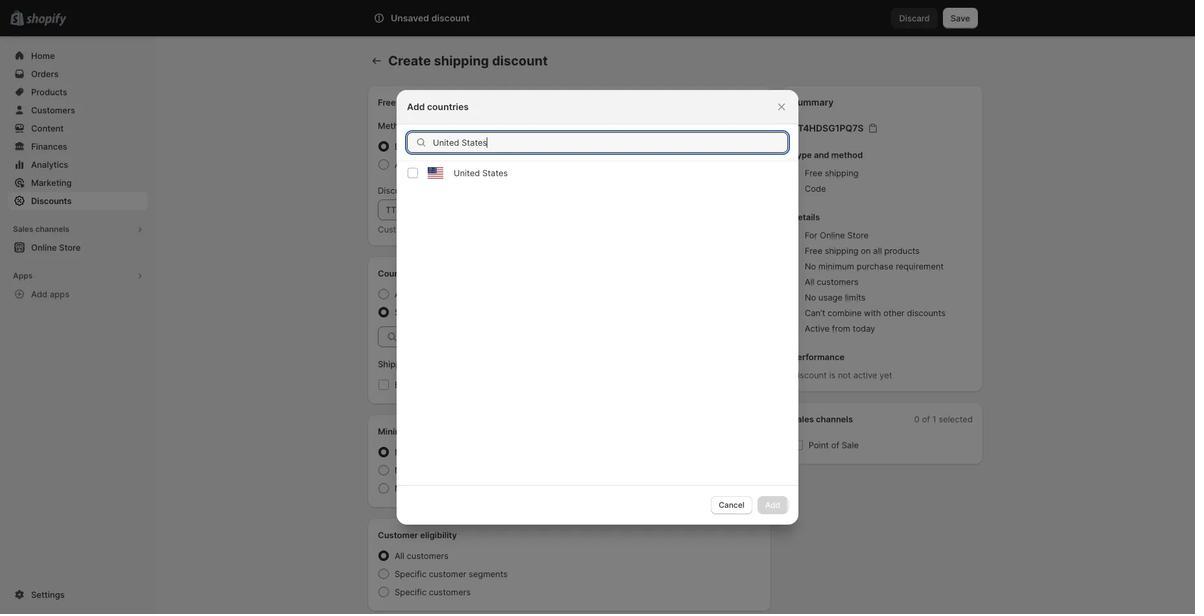 Task type: describe. For each thing, give the bounding box(es) containing it.
from
[[832, 323, 851, 334]]

purchase inside "for online store free shipping on all products no minimum purchase requirement all customers no usage limits can't combine with other discounts active from today"
[[857, 261, 894, 272]]

1 horizontal spatial channels
[[816, 414, 853, 425]]

customer
[[429, 569, 466, 580]]

tt4hdsg1pq7s
[[792, 123, 864, 134]]

limits
[[845, 292, 866, 303]]

other
[[884, 308, 905, 318]]

discard
[[899, 13, 930, 23]]

settings link
[[8, 586, 148, 604]]

no minimum requirements
[[395, 447, 499, 458]]

method
[[832, 150, 863, 160]]

items
[[478, 484, 500, 494]]

0 vertical spatial code
[[432, 141, 452, 152]]

code
[[805, 183, 826, 194]]

shipping for create shipping discount
[[434, 53, 489, 69]]

shipping
[[378, 359, 413, 370]]

at
[[508, 224, 516, 235]]

home link
[[8, 47, 148, 65]]

sales channels button
[[8, 220, 148, 239]]

minimum for minimum quantity of items
[[395, 484, 431, 494]]

apps
[[50, 289, 69, 300]]

on
[[861, 246, 871, 256]]

method
[[378, 121, 409, 131]]

home
[[31, 51, 55, 61]]

Search countries text field
[[433, 132, 788, 153]]

minimum purchase amount ($)
[[395, 465, 516, 476]]

sales inside button
[[13, 224, 33, 234]]

sales channels inside button
[[13, 224, 69, 234]]

minimum for minimum purchase requirements
[[378, 427, 415, 437]]

requirements for minimum purchase requirements
[[458, 427, 512, 437]]

exclude shipping rates over a certain amount
[[395, 380, 574, 390]]

products
[[885, 246, 920, 256]]

free inside "for online store free shipping on all products no minimum purchase requirement all customers no usage limits can't combine with other discounts active from today"
[[805, 246, 823, 256]]

today
[[853, 323, 876, 334]]

channels inside button
[[35, 224, 69, 234]]

add apps
[[31, 289, 69, 300]]

selected
[[395, 307, 430, 318]]

2 vertical spatial code
[[486, 224, 506, 235]]

1 vertical spatial sales channels
[[792, 414, 853, 425]]

point of sale
[[809, 440, 859, 451]]

search button
[[410, 8, 786, 29]]

all for specific customer segments
[[395, 551, 405, 561]]

customers for all customers
[[407, 551, 449, 561]]

minimum purchase requirements
[[378, 427, 512, 437]]

countries for add countries
[[427, 101, 469, 112]]

united
[[454, 168, 480, 178]]

for online store free shipping on all products no minimum purchase requirement all customers no usage limits can't combine with other discounts active from today
[[805, 230, 946, 334]]

discount is not active yet
[[792, 370, 892, 381]]

1 vertical spatial code
[[415, 185, 435, 196]]

all for selected countries
[[395, 289, 405, 300]]

1 vertical spatial discount
[[378, 185, 413, 196]]

settings
[[31, 590, 65, 600]]

specific customers
[[395, 587, 471, 598]]

not
[[838, 370, 851, 381]]

add apps button
[[8, 285, 148, 303]]

selected countries
[[395, 307, 469, 318]]

1 horizontal spatial amount
[[544, 380, 574, 390]]

states
[[482, 168, 508, 178]]

free shipping
[[378, 97, 433, 108]]

free shipping code
[[805, 168, 859, 194]]

and
[[814, 150, 830, 160]]

all
[[873, 246, 882, 256]]

shipping inside "for online store free shipping on all products no minimum purchase requirement all customers no usage limits can't combine with other discounts active from today"
[[825, 246, 859, 256]]

free for free shipping code
[[805, 168, 823, 178]]

automatic discount
[[395, 159, 472, 170]]

eligibility
[[420, 530, 457, 541]]

customers
[[378, 224, 421, 235]]

2 vertical spatial of
[[468, 484, 476, 494]]

must
[[424, 224, 443, 235]]

summary
[[792, 97, 834, 108]]

countries for all countries
[[407, 289, 444, 300]]

yet
[[880, 370, 892, 381]]

countries
[[378, 268, 418, 279]]

sale
[[842, 440, 859, 451]]

create
[[388, 53, 431, 69]]

customer eligibility
[[378, 530, 457, 541]]

add for add countries
[[407, 101, 425, 112]]

over
[[487, 380, 504, 390]]

discount for unsaved discount
[[432, 12, 470, 23]]

this
[[469, 224, 483, 235]]

unsaved
[[391, 12, 429, 23]]

apps button
[[8, 267, 148, 285]]

customers must enter this code at checkout.
[[378, 224, 557, 235]]

apps
[[13, 271, 33, 281]]

minimum quantity of items
[[395, 484, 500, 494]]

1 vertical spatial discount
[[492, 53, 548, 69]]

exclude
[[395, 380, 426, 390]]

with
[[864, 308, 881, 318]]

discounts link
[[8, 192, 148, 210]]

customers for specific customers
[[429, 587, 471, 598]]



Task type: locate. For each thing, give the bounding box(es) containing it.
cancel button
[[711, 496, 752, 514]]

1 vertical spatial minimum
[[409, 447, 444, 458]]

usage
[[819, 292, 843, 303]]

united states
[[454, 168, 508, 178]]

1 vertical spatial minimum
[[395, 465, 431, 476]]

0 vertical spatial sales channels
[[13, 224, 69, 234]]

code
[[432, 141, 452, 152], [415, 185, 435, 196], [486, 224, 506, 235]]

add inside button
[[31, 289, 47, 300]]

shipping for free shipping code
[[825, 168, 859, 178]]

shipping inside 'free shipping code'
[[825, 168, 859, 178]]

1 vertical spatial customers
[[407, 551, 449, 561]]

1 vertical spatial sales
[[792, 414, 814, 425]]

countries
[[427, 101, 469, 112], [407, 289, 444, 300], [432, 307, 469, 318]]

0 vertical spatial rates
[[416, 359, 436, 370]]

cancel
[[719, 500, 745, 510]]

free down for
[[805, 246, 823, 256]]

discounts
[[907, 308, 946, 318]]

active
[[805, 323, 830, 334]]

is
[[829, 370, 836, 381]]

countries down the all countries
[[432, 307, 469, 318]]

free inside 'free shipping code'
[[805, 168, 823, 178]]

point
[[809, 440, 829, 451]]

0 vertical spatial all
[[805, 277, 815, 287]]

0 vertical spatial purchase
[[857, 261, 894, 272]]

rates up exclude
[[416, 359, 436, 370]]

countries down create shipping discount
[[427, 101, 469, 112]]

customers up usage
[[817, 277, 859, 287]]

1 specific from the top
[[395, 569, 427, 580]]

shipping for exclude shipping rates over a certain amount
[[428, 380, 462, 390]]

minimum down online
[[819, 261, 855, 272]]

2 horizontal spatial of
[[922, 414, 930, 425]]

specific customer segments
[[395, 569, 508, 580]]

1 horizontal spatial of
[[832, 440, 840, 451]]

requirements for no minimum requirements
[[447, 447, 499, 458]]

all inside "for online store free shipping on all products no minimum purchase requirement all customers no usage limits can't combine with other discounts active from today"
[[805, 277, 815, 287]]

store
[[848, 230, 869, 241]]

add up method
[[407, 101, 425, 112]]

segments
[[469, 569, 508, 580]]

all up can't
[[805, 277, 815, 287]]

code up automatic discount
[[432, 141, 452, 152]]

of left 1
[[922, 414, 930, 425]]

($)
[[505, 465, 516, 476]]

0 horizontal spatial sales channels
[[13, 224, 69, 234]]

0 horizontal spatial sales
[[13, 224, 33, 234]]

1 horizontal spatial rates
[[464, 380, 485, 390]]

0 horizontal spatial amount
[[472, 465, 502, 476]]

0 vertical spatial specific
[[395, 569, 427, 580]]

0 horizontal spatial rates
[[416, 359, 436, 370]]

checkout.
[[518, 224, 557, 235]]

1 horizontal spatial sales
[[792, 414, 814, 425]]

all
[[805, 277, 815, 287], [395, 289, 405, 300], [395, 551, 405, 561]]

0 vertical spatial of
[[922, 414, 930, 425]]

all down countries
[[395, 289, 405, 300]]

free
[[378, 97, 396, 108], [805, 168, 823, 178], [805, 246, 823, 256]]

no up can't
[[805, 292, 816, 303]]

0 horizontal spatial add
[[31, 289, 47, 300]]

discount down the automatic
[[378, 185, 413, 196]]

0 vertical spatial amount
[[544, 380, 574, 390]]

0 vertical spatial requirements
[[458, 427, 512, 437]]

1 vertical spatial add
[[31, 289, 47, 300]]

purchase down the "all"
[[857, 261, 894, 272]]

specific for specific customer segments
[[395, 569, 427, 580]]

minimum for minimum purchase amount ($)
[[395, 465, 431, 476]]

purchase for amount
[[433, 465, 470, 476]]

all customers
[[395, 551, 449, 561]]

add left "apps"
[[31, 289, 47, 300]]

of for sale
[[832, 440, 840, 451]]

discount down performance
[[792, 370, 827, 381]]

1 horizontal spatial sales channels
[[792, 414, 853, 425]]

purchase for requirements
[[417, 427, 456, 437]]

0 vertical spatial channels
[[35, 224, 69, 234]]

create shipping discount
[[388, 53, 548, 69]]

free up code at the right
[[805, 168, 823, 178]]

minimum inside "for online store free shipping on all products no minimum purchase requirement all customers no usage limits can't combine with other discounts active from today"
[[819, 261, 855, 272]]

discount for automatic discount
[[438, 159, 472, 170]]

online
[[820, 230, 845, 241]]

save
[[951, 13, 970, 23]]

2 vertical spatial all
[[395, 551, 405, 561]]

a
[[507, 380, 512, 390]]

countries for selected countries
[[432, 307, 469, 318]]

2 vertical spatial countries
[[432, 307, 469, 318]]

specific for specific customers
[[395, 587, 427, 598]]

requirement
[[896, 261, 944, 272]]

amount up items
[[472, 465, 502, 476]]

specific
[[395, 569, 427, 580], [395, 587, 427, 598]]

0 of 1 selected
[[915, 414, 973, 425]]

1 vertical spatial purchase
[[417, 427, 456, 437]]

discard button
[[892, 8, 938, 29]]

of for 1
[[922, 414, 930, 425]]

shipping down method
[[825, 168, 859, 178]]

free up method
[[378, 97, 396, 108]]

channels down discounts
[[35, 224, 69, 234]]

minimum left quantity at left bottom
[[395, 484, 431, 494]]

customers
[[817, 277, 859, 287], [407, 551, 449, 561], [429, 587, 471, 598]]

combine
[[828, 308, 862, 318]]

shipping for free shipping
[[398, 97, 433, 108]]

rates left over on the bottom
[[464, 380, 485, 390]]

requirements up minimum purchase amount ($)
[[447, 447, 499, 458]]

2 specific from the top
[[395, 587, 427, 598]]

automatic
[[395, 159, 435, 170]]

shipping right exclude
[[428, 380, 462, 390]]

search
[[431, 13, 459, 23]]

2 vertical spatial discount
[[438, 159, 472, 170]]

selected
[[939, 414, 973, 425]]

2 vertical spatial customers
[[429, 587, 471, 598]]

all down customer
[[395, 551, 405, 561]]

add countries dialog
[[0, 90, 1195, 525]]

customers inside "for online store free shipping on all products no minimum purchase requirement all customers no usage limits can't combine with other discounts active from today"
[[817, 277, 859, 287]]

purchase up quantity at left bottom
[[433, 465, 470, 476]]

1 vertical spatial countries
[[407, 289, 444, 300]]

sales down discounts
[[13, 224, 33, 234]]

1 vertical spatial of
[[832, 440, 840, 451]]

0 vertical spatial free
[[378, 97, 396, 108]]

2 vertical spatial discount
[[792, 370, 827, 381]]

active
[[854, 370, 878, 381]]

shipping up method
[[398, 97, 433, 108]]

2 vertical spatial purchase
[[433, 465, 470, 476]]

sales channels up the point
[[792, 414, 853, 425]]

1 vertical spatial requirements
[[447, 447, 499, 458]]

can't
[[805, 308, 826, 318]]

requirements
[[458, 427, 512, 437], [447, 447, 499, 458]]

2 vertical spatial free
[[805, 246, 823, 256]]

discount code up the automatic
[[395, 141, 452, 152]]

customers down customer eligibility
[[407, 551, 449, 561]]

of left sale
[[832, 440, 840, 451]]

0 horizontal spatial of
[[468, 484, 476, 494]]

sales up the point
[[792, 414, 814, 425]]

discounts
[[31, 196, 72, 206]]

discount code down the automatic
[[378, 185, 435, 196]]

shipping down online
[[825, 246, 859, 256]]

add inside dialog
[[407, 101, 425, 112]]

minimum
[[819, 261, 855, 272], [409, 447, 444, 458]]

0 vertical spatial countries
[[427, 101, 469, 112]]

2 vertical spatial no
[[395, 447, 406, 458]]

performance
[[792, 352, 845, 362]]

1 vertical spatial all
[[395, 289, 405, 300]]

customer
[[378, 530, 418, 541]]

1
[[933, 414, 937, 425]]

0 vertical spatial minimum
[[819, 261, 855, 272]]

1 vertical spatial channels
[[816, 414, 853, 425]]

no
[[805, 261, 816, 272], [805, 292, 816, 303], [395, 447, 406, 458]]

1 vertical spatial rates
[[464, 380, 485, 390]]

customers down specific customer segments
[[429, 587, 471, 598]]

details
[[792, 212, 820, 222]]

0 horizontal spatial channels
[[35, 224, 69, 234]]

shopify image
[[26, 13, 66, 26]]

shipping
[[434, 53, 489, 69], [398, 97, 433, 108], [825, 168, 859, 178], [825, 246, 859, 256], [428, 380, 462, 390]]

0 vertical spatial minimum
[[378, 427, 415, 437]]

sales
[[13, 224, 33, 234], [792, 414, 814, 425]]

add for add apps
[[31, 289, 47, 300]]

purchase up no minimum requirements
[[417, 427, 456, 437]]

unsaved discount
[[391, 12, 470, 23]]

sales channels
[[13, 224, 69, 234], [792, 414, 853, 425]]

add
[[407, 101, 425, 112], [31, 289, 47, 300]]

code left at on the top of the page
[[486, 224, 506, 235]]

free for free shipping
[[378, 97, 396, 108]]

countries inside dialog
[[427, 101, 469, 112]]

0 vertical spatial sales
[[13, 224, 33, 234]]

1 vertical spatial discount code
[[378, 185, 435, 196]]

minimum down the "minimum purchase requirements"
[[409, 447, 444, 458]]

certain
[[514, 380, 542, 390]]

1 vertical spatial specific
[[395, 587, 427, 598]]

rates
[[416, 359, 436, 370], [464, 380, 485, 390]]

channels
[[35, 224, 69, 234], [816, 414, 853, 425]]

enter
[[446, 224, 467, 235]]

of
[[922, 414, 930, 425], [832, 440, 840, 451], [468, 484, 476, 494]]

1 vertical spatial amount
[[472, 465, 502, 476]]

1 vertical spatial free
[[805, 168, 823, 178]]

0
[[915, 414, 920, 425]]

discount up the automatic
[[395, 141, 430, 152]]

purchase
[[857, 261, 894, 272], [417, 427, 456, 437], [433, 465, 470, 476]]

0 vertical spatial add
[[407, 101, 425, 112]]

shipping rates
[[378, 359, 436, 370]]

0 vertical spatial discount code
[[395, 141, 452, 152]]

2 vertical spatial minimum
[[395, 484, 431, 494]]

channels up point of sale
[[816, 414, 853, 425]]

0 vertical spatial discount
[[395, 141, 430, 152]]

minimum down no minimum requirements
[[395, 465, 431, 476]]

requirements up no minimum requirements
[[458, 427, 512, 437]]

1 horizontal spatial add
[[407, 101, 425, 112]]

0 vertical spatial customers
[[817, 277, 859, 287]]

no down the "minimum purchase requirements"
[[395, 447, 406, 458]]

minimum down exclude
[[378, 427, 415, 437]]

discount code
[[395, 141, 452, 152], [378, 185, 435, 196]]

sales channels down discounts
[[13, 224, 69, 234]]

quantity
[[433, 484, 466, 494]]

no down for
[[805, 261, 816, 272]]

add countries
[[407, 101, 469, 112]]

0 vertical spatial discount
[[432, 12, 470, 23]]

code down automatic discount
[[415, 185, 435, 196]]

shipping down search
[[434, 53, 489, 69]]

of left items
[[468, 484, 476, 494]]

discount
[[395, 141, 430, 152], [378, 185, 413, 196], [792, 370, 827, 381]]

minimum
[[378, 427, 415, 437], [395, 465, 431, 476], [395, 484, 431, 494]]

1 vertical spatial no
[[805, 292, 816, 303]]

countries up selected countries at the left of the page
[[407, 289, 444, 300]]

1 horizontal spatial minimum
[[819, 261, 855, 272]]

for
[[805, 230, 818, 241]]

save button
[[943, 8, 978, 29]]

amount right certain
[[544, 380, 574, 390]]

0 horizontal spatial minimum
[[409, 447, 444, 458]]

0 vertical spatial no
[[805, 261, 816, 272]]

type and method
[[792, 150, 863, 160]]



Task type: vqa. For each thing, say whether or not it's contained in the screenshot.
⌘ k
no



